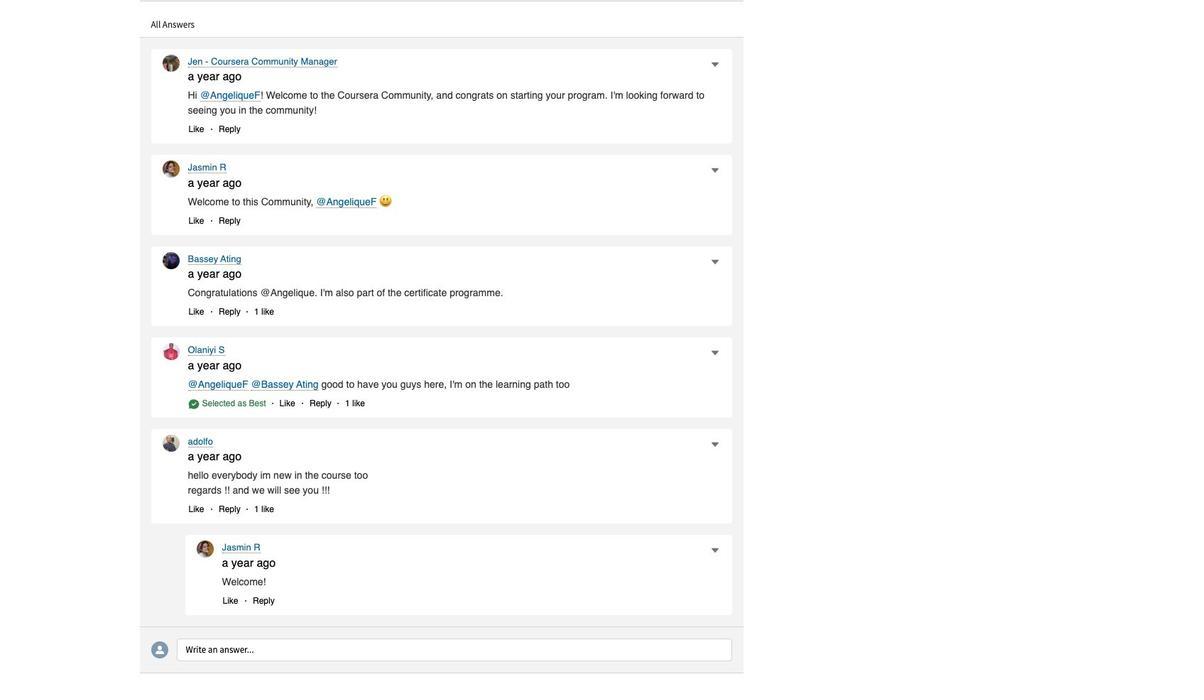 Task type: describe. For each thing, give the bounding box(es) containing it.
user17163179892937545433 image
[[151, 641, 168, 658]]

0 vertical spatial external user - jasmin r (coursera) image
[[162, 161, 179, 178]]

text default image
[[188, 398, 199, 410]]

olaniyi s image
[[162, 343, 179, 360]]

bassey ating image
[[162, 252, 179, 269]]



Task type: locate. For each thing, give the bounding box(es) containing it.
1 horizontal spatial external user - jasmin r (coursera) image
[[196, 541, 214, 558]]

adolfo image
[[162, 435, 179, 452]]

0 horizontal spatial external user - jasmin r (coursera) image
[[162, 161, 179, 178]]

external user - jen - coursera community manager (coursera) image
[[162, 55, 179, 72]]

1 vertical spatial external user - jasmin r (coursera) image
[[196, 541, 214, 558]]

Write an answer... text field
[[177, 639, 732, 661]]

external user - jasmin r (coursera) image
[[162, 161, 179, 178], [196, 541, 214, 558]]



Task type: vqa. For each thing, say whether or not it's contained in the screenshot.
Certificates
no



